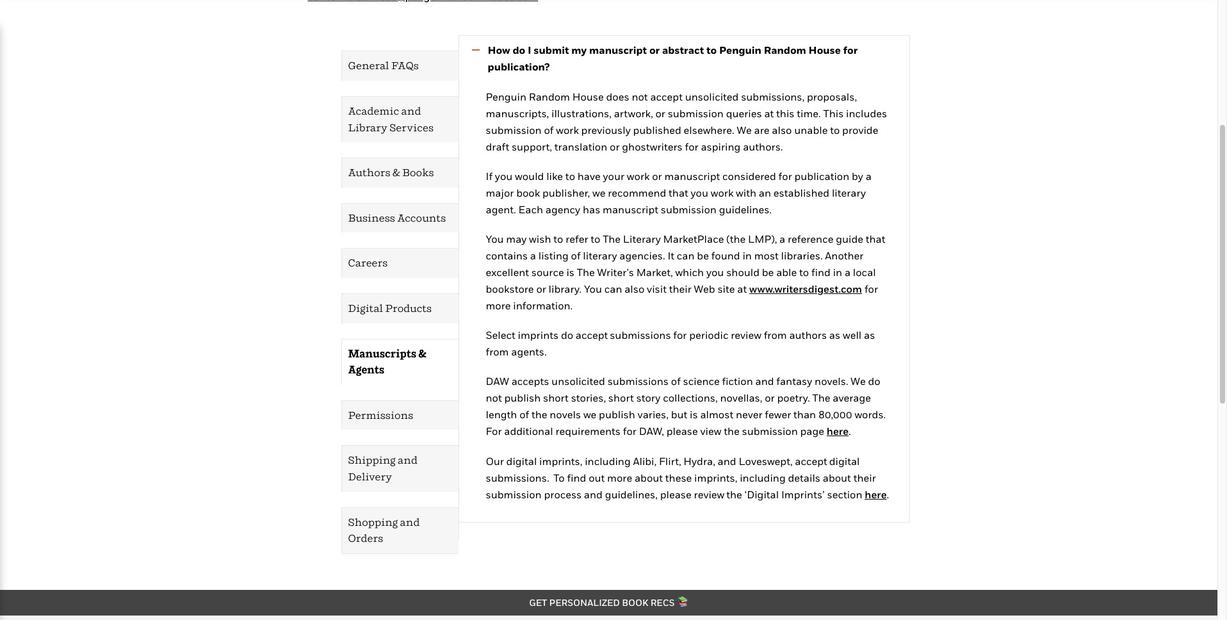 Task type: vqa. For each thing, say whether or not it's contained in the screenshot.
mixed
no



Task type: locate. For each thing, give the bounding box(es) containing it.
submission down fewer
[[742, 425, 798, 438]]

is up library.
[[567, 266, 575, 278]]

here link
[[827, 425, 849, 438], [865, 488, 887, 501]]

you may wish to refer to the literary marketplace (the lmp), a reference guide that contains a listing of literary agencies. it can be found in most libraries. another excellent source is the writer's market, which you should be able to find in a local bookstore or library. you can also visit their web site at
[[486, 232, 886, 295]]

careers link
[[342, 249, 458, 278]]

and right shipping
[[398, 454, 418, 467]]

work for manuscript
[[711, 186, 734, 199]]

2 as from the left
[[864, 329, 875, 342]]

0 vertical spatial manuscript
[[589, 44, 647, 57]]

that inside you may wish to refer to the literary marketplace (the lmp), a reference guide that contains a listing of literary agencies. it can be found in most libraries. another excellent source is the writer's market, which you should be able to find in a local bookstore or library. you can also visit their web site at
[[866, 232, 886, 245]]

major
[[486, 186, 514, 199]]

0 horizontal spatial the
[[577, 266, 595, 278]]

draft
[[486, 140, 509, 153]]

get
[[529, 597, 547, 608]]

publication
[[795, 170, 850, 182]]

1 vertical spatial work
[[627, 170, 650, 182]]

1 vertical spatial you
[[691, 186, 709, 199]]

digital products
[[348, 302, 432, 315]]

here . right section
[[865, 488, 889, 501]]

0 horizontal spatial here .
[[827, 425, 851, 438]]

here .
[[827, 425, 851, 438], [865, 488, 889, 501]]

to
[[707, 44, 717, 57], [830, 123, 840, 136], [566, 170, 575, 182], [554, 232, 563, 245], [591, 232, 601, 245], [800, 266, 809, 278]]

also left visit
[[625, 282, 645, 295]]

not down the daw
[[486, 392, 502, 404]]

0 vertical spatial you
[[486, 232, 504, 245]]

permissions link
[[342, 401, 458, 430]]

we
[[593, 186, 606, 199], [584, 408, 597, 421]]

be down most
[[762, 266, 774, 278]]

manuscript down recommend
[[603, 203, 659, 216]]

0 vertical spatial is
[[567, 266, 575, 278]]

please inside daw accepts unsolicited submissions of science fiction and fantasy novels. we do not publish short stories, short story collections, novellas, or poetry. the average length of the novels we publish varies, but is almost never fewer than 80,000 words. for additional requirements for daw, please view the submission page
[[667, 425, 698, 438]]

work
[[556, 123, 579, 136], [627, 170, 650, 182], [711, 186, 734, 199]]

& inside authors & books link
[[393, 166, 400, 179]]

the up library.
[[577, 266, 595, 278]]

of
[[544, 123, 554, 136], [571, 249, 581, 262], [671, 375, 681, 388], [520, 408, 529, 421]]

1 horizontal spatial here .
[[865, 488, 889, 501]]

an
[[759, 186, 771, 199]]

we inside if you would like to have your work or manuscript considered for publication by a major book publisher, we recommend that you work with an established literary agent. each agency has manuscript submission guidelines.
[[593, 186, 606, 199]]

a right the lmp),
[[780, 232, 786, 245]]

0 vertical spatial house
[[809, 44, 841, 57]]

please down these
[[660, 488, 692, 501]]

0 horizontal spatial is
[[567, 266, 575, 278]]

1 vertical spatial .
[[887, 488, 889, 501]]

0 horizontal spatial their
[[669, 282, 692, 295]]

published
[[633, 123, 682, 136]]

our digital imprints, including alibi, flirt, hydra, and loveswept, accept digital submissions.  to find out more about these imprints, including details about their submission process and guidelines, please review the 'digital imprints' section
[[486, 455, 876, 501]]

personalized
[[549, 597, 620, 608]]

manuscript
[[589, 44, 647, 57], [665, 170, 720, 182], [603, 203, 659, 216]]

0 vertical spatial be
[[697, 249, 709, 262]]

1 vertical spatial more
[[607, 471, 632, 484]]

for left daw,
[[623, 425, 637, 438]]

short up novels
[[543, 392, 569, 404]]

flirt,
[[659, 455, 681, 468]]

1 horizontal spatial also
[[772, 123, 792, 136]]

for down elsewhere. at the top right of the page
[[685, 140, 699, 153]]

at left "this"
[[765, 107, 774, 120]]

0 horizontal spatial penguin
[[486, 90, 527, 103]]

0 horizontal spatial also
[[625, 282, 645, 295]]

daw,
[[639, 425, 664, 438]]

you up contains
[[486, 232, 504, 245]]

by
[[852, 170, 864, 182]]

0 vertical spatial penguin
[[720, 44, 762, 57]]

or inside you may wish to refer to the literary marketplace (the lmp), a reference guide that contains a listing of literary agencies. it can be found in most libraries. another excellent source is the writer's market, which you should be able to find in a local bookstore or library. you can also visit their web site at
[[536, 282, 546, 295]]

not inside daw accepts unsolicited submissions of science fiction and fantasy novels. we do not publish short stories, short story collections, novellas, or poetry. the average length of the novels we publish varies, but is almost never fewer than 80,000 words. for additional requirements for daw, please view the submission page
[[486, 392, 502, 404]]

we inside daw accepts unsolicited submissions of science fiction and fantasy novels. we do not publish short stories, short story collections, novellas, or poetry. the average length of the novels we publish varies, but is almost never fewer than 80,000 words. for additional requirements for daw, please view the submission page
[[584, 408, 597, 421]]

0 vertical spatial we
[[593, 186, 606, 199]]

or up recommend
[[652, 170, 662, 182]]

business accounts link
[[342, 204, 458, 233]]

2 short from the left
[[609, 392, 634, 404]]

here . for our digital imprints, including alibi, flirt, hydra, and loveswept, accept digital submissions.  to find out more about these imprints, including details about their submission process and guidelines, please review the 'digital imprints' section
[[865, 488, 889, 501]]

literary down the by
[[832, 186, 866, 199]]

or up information.
[[536, 282, 546, 295]]

. down "80,000"
[[849, 425, 851, 438]]

0 vertical spatial please
[[667, 425, 698, 438]]

market,
[[637, 266, 673, 278]]

for down local
[[865, 282, 878, 295]]

1 vertical spatial unsolicited
[[552, 375, 605, 388]]

we up average
[[851, 375, 866, 388]]

publication?
[[488, 60, 550, 73]]

here for daw accepts unsolicited submissions of science fiction and fantasy novels. we do not publish short stories, short story collections, novellas, or poetry. the average length of the novels we publish varies, but is almost never fewer than 80,000 words. for additional requirements for daw, please view the submission page
[[827, 425, 849, 438]]

daw accepts unsolicited submissions of science fiction and fantasy novels. we do not publish short stories, short story collections, novellas, or poetry. the average length of the novels we publish varies, but is almost never fewer than 80,000 words. for additional requirements for daw, please view the submission page
[[486, 375, 886, 438]]

more down the bookstore
[[486, 299, 511, 312]]

more inside for more information.
[[486, 299, 511, 312]]

authors & books link
[[342, 158, 458, 188]]

about down 'alibi,'
[[635, 471, 663, 484]]

that right recommend
[[669, 186, 689, 199]]

0 horizontal spatial random
[[529, 90, 570, 103]]

recs
[[651, 597, 675, 608]]

to up the listing
[[554, 232, 563, 245]]

we down the queries
[[737, 123, 752, 136]]

1 horizontal spatial from
[[764, 329, 787, 342]]

house inside penguin random house does not accept unsolicited submissions, proposals, manuscripts, illustrations, artwork, or submission queries at this time. this includes submission of work previously published elsewhere. we are also unable to provide draft support, translation or ghostwriters for aspiring authors.
[[573, 90, 604, 103]]

find
[[812, 266, 831, 278], [567, 471, 586, 484]]

& left books
[[393, 166, 400, 179]]

not
[[632, 90, 648, 103], [486, 392, 502, 404]]

from down select
[[486, 345, 509, 358]]

0 vertical spatial &
[[393, 166, 400, 179]]

you
[[495, 170, 513, 182], [691, 186, 709, 199], [707, 266, 724, 278]]

1 horizontal spatial that
[[866, 232, 886, 245]]

you down found
[[707, 266, 724, 278]]

or
[[650, 44, 660, 57], [656, 107, 666, 120], [610, 140, 620, 153], [652, 170, 662, 182], [536, 282, 546, 295], [765, 392, 775, 404]]

1 horizontal spatial in
[[833, 266, 843, 278]]

1 vertical spatial we
[[851, 375, 866, 388]]

collections,
[[663, 392, 718, 404]]

unsolicited up elsewhere. at the top right of the page
[[685, 90, 739, 103]]

1 vertical spatial find
[[567, 471, 586, 484]]

for left periodic in the right bottom of the page
[[674, 329, 687, 342]]

here
[[827, 425, 849, 438], [865, 488, 887, 501]]

to up www.writersdigest.com link
[[800, 266, 809, 278]]

as left the well
[[830, 329, 841, 342]]

unsolicited up 'stories,'
[[552, 375, 605, 388]]

get personalized book recs 📚
[[529, 597, 689, 608]]

a
[[866, 170, 872, 182], [780, 232, 786, 245], [530, 249, 536, 262], [845, 266, 851, 278]]

have
[[578, 170, 601, 182]]

in up should
[[743, 249, 752, 262]]

do left i
[[513, 44, 526, 57]]

web
[[694, 282, 715, 295]]

0 vertical spatial work
[[556, 123, 579, 136]]

the inside daw accepts unsolicited submissions of science fiction and fantasy novels. we do not publish short stories, short story collections, novellas, or poetry. the average length of the novels we publish varies, but is almost never fewer than 80,000 words. for additional requirements for daw, please view the submission page
[[813, 392, 831, 404]]

1 vertical spatial be
[[762, 266, 774, 278]]

you right the if
[[495, 170, 513, 182]]

marketplace
[[663, 232, 724, 245]]

agencies.
[[620, 249, 665, 262]]

of inside penguin random house does not accept unsolicited submissions, proposals, manuscripts, illustrations, artwork, or submission queries at this time. this includes submission of work previously published elsewhere. we are also unable to provide draft support, translation or ghostwriters for aspiring authors.
[[544, 123, 554, 136]]

here link for daw accepts unsolicited submissions of science fiction and fantasy novels. we do not publish short stories, short story collections, novellas, or poetry. the average length of the novels we publish varies, but is almost never fewer than 80,000 words. for additional requirements for daw, please view the submission page
[[827, 425, 849, 438]]

1 horizontal spatial house
[[809, 44, 841, 57]]

authors
[[790, 329, 827, 342]]

0 vertical spatial including
[[585, 455, 631, 468]]

1 horizontal spatial unsolicited
[[685, 90, 739, 103]]

authors.
[[743, 140, 783, 153]]

for
[[486, 425, 502, 438]]

also inside you may wish to refer to the literary marketplace (the lmp), a reference guide that contains a listing of literary agencies. it can be found in most libraries. another excellent source is the writer's market, which you should be able to find in a local bookstore or library. you can also visit their web site at
[[625, 282, 645, 295]]

literary inside you may wish to refer to the literary marketplace (the lmp), a reference guide that contains a listing of literary agencies. it can be found in most libraries. another excellent source is the writer's market, which you should be able to find in a local bookstore or library. you can also visit their web site at
[[583, 249, 617, 262]]

also down "this"
[[772, 123, 792, 136]]

0 vertical spatial also
[[772, 123, 792, 136]]

1 as from the left
[[830, 329, 841, 342]]

proposals,
[[807, 90, 857, 103]]

0 horizontal spatial work
[[556, 123, 579, 136]]

their down which
[[669, 282, 692, 295]]

find left out
[[567, 471, 586, 484]]

0 horizontal spatial at
[[738, 282, 747, 295]]

work left 'with'
[[711, 186, 734, 199]]

submission inside daw accepts unsolicited submissions of science fiction and fantasy novels. we do not publish short stories, short story collections, novellas, or poetry. the average length of the novels we publish varies, but is almost never fewer than 80,000 words. for additional requirements for daw, please view the submission page
[[742, 425, 798, 438]]

publish down accepts
[[505, 392, 541, 404]]

1 horizontal spatial we
[[851, 375, 866, 388]]

2 horizontal spatial the
[[813, 392, 831, 404]]

of up collections, at bottom right
[[671, 375, 681, 388]]

not up artwork,
[[632, 90, 648, 103]]

the left literary
[[603, 232, 621, 245]]

1 vertical spatial random
[[529, 90, 570, 103]]

1 vertical spatial is
[[690, 408, 698, 421]]

can down writer's
[[605, 282, 622, 295]]

submission down submissions.
[[486, 488, 542, 501]]

would
[[515, 170, 544, 182]]

0 horizontal spatial about
[[635, 471, 663, 484]]

& for authors
[[393, 166, 400, 179]]

varies,
[[638, 408, 669, 421]]

of up support,
[[544, 123, 554, 136]]

about up section
[[823, 471, 851, 484]]

the
[[532, 408, 547, 421], [724, 425, 740, 438]]

of down the refer
[[571, 249, 581, 262]]

0 horizontal spatial the
[[532, 408, 547, 421]]

1 vertical spatial here .
[[865, 488, 889, 501]]

2 vertical spatial do
[[868, 375, 881, 388]]

including
[[585, 455, 631, 468], [740, 471, 786, 484]]

reference
[[788, 232, 834, 245]]

1 horizontal spatial find
[[812, 266, 831, 278]]

details
[[788, 471, 821, 484]]

1 vertical spatial here link
[[865, 488, 887, 501]]

0 horizontal spatial here link
[[827, 425, 849, 438]]

a right the by
[[866, 170, 872, 182]]

1 horizontal spatial publish
[[599, 408, 635, 421]]

if you would like to have your work or manuscript considered for publication by a major book publisher, we recommend that you work with an established literary agent. each agency has manuscript submission guidelines.
[[486, 170, 872, 216]]

you right library.
[[584, 282, 602, 295]]

for inside if you would like to have your work or manuscript considered for publication by a major book publisher, we recommend that you work with an established literary agent. each agency has manuscript submission guidelines.
[[779, 170, 792, 182]]

1 horizontal spatial at
[[765, 107, 774, 120]]

we up has
[[593, 186, 606, 199]]

hydra,
[[684, 455, 716, 468]]

submission up marketplace
[[661, 203, 717, 216]]

average
[[833, 392, 871, 404]]

literary up writer's
[[583, 249, 617, 262]]

0 vertical spatial at
[[765, 107, 774, 120]]

do right imprints
[[561, 329, 573, 342]]

0 vertical spatial here
[[827, 425, 849, 438]]

to inside if you would like to have your work or manuscript considered for publication by a major book publisher, we recommend that you work with an established literary agent. each agency has manuscript submission guidelines.
[[566, 170, 575, 182]]

please down but
[[667, 425, 698, 438]]

0 horizontal spatial be
[[697, 249, 709, 262]]

0 horizontal spatial do
[[513, 44, 526, 57]]

is inside you may wish to refer to the literary marketplace (the lmp), a reference guide that contains a listing of literary agencies. it can be found in most libraries. another excellent source is the writer's market, which you should be able to find in a local bookstore or library. you can also visit their web site at
[[567, 266, 575, 278]]

wish
[[529, 232, 551, 245]]

another
[[825, 249, 864, 262]]

1 horizontal spatial .
[[887, 488, 889, 501]]

accounts
[[397, 211, 446, 224]]

find inside you may wish to refer to the literary marketplace (the lmp), a reference guide that contains a listing of literary agencies. it can be found in most libraries. another excellent source is the writer's market, which you should be able to find in a local bookstore or library. you can also visit their web site at
[[812, 266, 831, 278]]

in down another
[[833, 266, 843, 278]]

and right shopping
[[400, 515, 420, 528]]

1 horizontal spatial here link
[[865, 488, 887, 501]]

at
[[765, 107, 774, 120], [738, 282, 747, 295]]

at inside penguin random house does not accept unsolicited submissions, proposals, manuscripts, illustrations, artwork, or submission queries at this time. this includes submission of work previously published elsewhere. we are also unable to provide draft support, translation or ghostwriters for aspiring authors.
[[765, 107, 774, 120]]

0 horizontal spatial house
[[573, 90, 604, 103]]

house up illustrations,
[[573, 90, 604, 103]]

1 horizontal spatial about
[[823, 471, 851, 484]]

work for manuscripts,
[[556, 123, 579, 136]]

random
[[764, 44, 807, 57], [529, 90, 570, 103]]

here link for our digital imprints, including alibi, flirt, hydra, and loveswept, accept digital submissions.  to find out more about these imprints, including details about their submission process and guidelines, please review the 'digital imprints' section
[[865, 488, 887, 501]]

submission up elsewhere. at the top right of the page
[[668, 107, 724, 120]]

i
[[528, 44, 532, 57]]

to right abstract
[[707, 44, 717, 57]]

penguin up the submissions, on the top right
[[720, 44, 762, 57]]

business
[[348, 211, 395, 224]]

stories,
[[571, 392, 606, 404]]

including up 'digital
[[740, 471, 786, 484]]

1 horizontal spatial the
[[603, 232, 621, 245]]

1 vertical spatial in
[[833, 266, 843, 278]]

0 horizontal spatial &
[[393, 166, 400, 179]]

1 vertical spatial penguin
[[486, 90, 527, 103]]

penguin up manuscripts,
[[486, 90, 527, 103]]

1 vertical spatial the
[[724, 425, 740, 438]]

1 horizontal spatial the
[[724, 425, 740, 438]]

and inside shopping and orders
[[400, 515, 420, 528]]

we inside penguin random house does not accept unsolicited submissions, proposals, manuscripts, illustrations, artwork, or submission queries at this time. this includes submission of work previously published elsewhere. we are also unable to provide draft support, translation or ghostwriters for aspiring authors.
[[737, 123, 752, 136]]

0 horizontal spatial more
[[486, 299, 511, 312]]

1 vertical spatial do
[[561, 329, 573, 342]]

1 vertical spatial please
[[660, 488, 692, 501]]

including up out
[[585, 455, 631, 468]]

1 short from the left
[[543, 392, 569, 404]]

0 vertical spatial not
[[632, 90, 648, 103]]

0 horizontal spatial in
[[743, 249, 752, 262]]

and inside daw accepts unsolicited submissions of science fiction and fantasy novels. we do not publish short stories, short story collections, novellas, or poetry. the average length of the novels we publish varies, but is almost never fewer than 80,000 words. for additional requirements for daw, please view the submission page
[[756, 375, 774, 388]]

& inside manuscripts & agents
[[419, 347, 427, 360]]

and down out
[[584, 488, 603, 501]]

to right like
[[566, 170, 575, 182]]

0 horizontal spatial here
[[827, 425, 849, 438]]

short down submissions
[[609, 392, 634, 404]]

0 vertical spatial that
[[669, 186, 689, 199]]

0 vertical spatial .
[[849, 425, 851, 438]]

0 horizontal spatial we
[[737, 123, 752, 136]]

0 horizontal spatial literary
[[583, 249, 617, 262]]

0 vertical spatial you
[[495, 170, 513, 182]]

& right manuscripts
[[419, 347, 427, 360]]

you inside you may wish to refer to the literary marketplace (the lmp), a reference guide that contains a listing of literary agencies. it can be found in most libraries. another excellent source is the writer's market, which you should be able to find in a local bookstore or library. you can also visit their web site at
[[707, 266, 724, 278]]

and
[[401, 104, 421, 117], [756, 375, 774, 388], [398, 454, 418, 467], [718, 455, 737, 468], [584, 488, 603, 501], [400, 515, 420, 528]]

menu
[[308, 51, 458, 554]]

at right 'site'
[[738, 282, 747, 295]]

1 horizontal spatial can
[[677, 249, 695, 262]]

we down 'stories,'
[[584, 408, 597, 421]]

you up marketplace
[[691, 186, 709, 199]]

2 vertical spatial the
[[813, 392, 831, 404]]

random inside penguin random house does not accept unsolicited submissions, proposals, manuscripts, illustrations, artwork, or submission queries at this time. this includes submission of work previously published elsewhere. we are also unable to provide draft support, translation or ghostwriters for aspiring authors.
[[529, 90, 570, 103]]

with
[[736, 186, 757, 199]]

2 horizontal spatial work
[[711, 186, 734, 199]]

1 horizontal spatial short
[[609, 392, 634, 404]]

imprints,
[[540, 455, 583, 468], [695, 471, 738, 484]]

1 horizontal spatial you
[[584, 282, 602, 295]]

please inside "our digital imprints, including alibi, flirt, hydra, and loveswept, accept digital submissions.  to find out more about these imprints, including details about their submission process and guidelines, please review the 'digital imprints' section"
[[660, 488, 692, 501]]

be down marketplace
[[697, 249, 709, 262]]

includes
[[846, 107, 888, 120]]

1 horizontal spatial &
[[419, 347, 427, 360]]

publish down 'stories,'
[[599, 408, 635, 421]]

0 vertical spatial imprints,
[[540, 455, 583, 468]]

at inside you may wish to refer to the literary marketplace (the lmp), a reference guide that contains a listing of literary agencies. it can be found in most libraries. another excellent source is the writer's market, which you should be able to find in a local bookstore or library. you can also visit their web site at
[[738, 282, 747, 295]]

that inside if you would like to have your work or manuscript considered for publication by a major book publisher, we recommend that you work with an established literary agent. each agency has manuscript submission guidelines.
[[669, 186, 689, 199]]

here . down "80,000"
[[827, 425, 851, 438]]

0 vertical spatial publish
[[505, 392, 541, 404]]

1 horizontal spatial imprints,
[[695, 471, 738, 484]]

manuscript inside how do i submit my manuscript or abstract to penguin random house for publication?
[[589, 44, 647, 57]]

can
[[677, 249, 695, 262], [605, 282, 622, 295]]

work inside penguin random house does not accept unsolicited submissions, proposals, manuscripts, illustrations, artwork, or submission queries at this time. this includes submission of work previously published elsewhere. we are also unable to provide draft support, translation or ghostwriters for aspiring authors.
[[556, 123, 579, 136]]

process
[[544, 488, 582, 501]]

here down "80,000"
[[827, 425, 849, 438]]

recommend
[[608, 186, 667, 199]]

here link down "80,000"
[[827, 425, 849, 438]]

do
[[513, 44, 526, 57], [561, 329, 573, 342], [868, 375, 881, 388]]

menu containing general faqs
[[308, 51, 458, 554]]

that right guide
[[866, 232, 886, 245]]

here link right section
[[865, 488, 887, 501]]

of inside you may wish to refer to the literary marketplace (the lmp), a reference guide that contains a listing of literary agencies. it can be found in most libraries. another excellent source is the writer's market, which you should be able to find in a local bookstore or library. you can also visit their web site at
[[571, 249, 581, 262]]

1 vertical spatial not
[[486, 392, 502, 404]]

for up established
[[779, 170, 792, 182]]

imprints, up the process
[[540, 455, 583, 468]]

as right the well
[[864, 329, 875, 342]]

0 vertical spatial random
[[764, 44, 807, 57]]

for inside daw accepts unsolicited submissions of science fiction and fantasy novels. we do not publish short stories, short story collections, novellas, or poetry. the average length of the novels we publish varies, but is almost never fewer than 80,000 words. for additional requirements for daw, please view the submission page
[[623, 425, 637, 438]]

for up proposals,
[[844, 44, 858, 57]]

'digital
[[745, 488, 779, 501]]

ghostwriters
[[622, 140, 683, 153]]

. for daw accepts unsolicited submissions of science fiction and fantasy novels. we do not publish short stories, short story collections, novellas, or poetry. the average length of the novels we publish varies, but is almost never fewer than 80,000 words. for additional requirements for daw, please view the submission page
[[849, 425, 851, 438]]

2 vertical spatial work
[[711, 186, 734, 199]]

.
[[849, 425, 851, 438], [887, 488, 889, 501]]

1 horizontal spatial not
[[632, 90, 648, 103]]

1 horizontal spatial literary
[[832, 186, 866, 199]]

0 horizontal spatial short
[[543, 392, 569, 404]]

the up additional
[[532, 408, 547, 421]]

or inside how do i submit my manuscript or abstract to penguin random house for publication?
[[650, 44, 660, 57]]

1 vertical spatial can
[[605, 282, 622, 295]]

or inside daw accepts unsolicited submissions of science fiction and fantasy novels. we do not publish short stories, short story collections, novellas, or poetry. the average length of the novels we publish varies, but is almost never fewer than 80,000 words. for additional requirements for daw, please view the submission page
[[765, 392, 775, 404]]

is right but
[[690, 408, 698, 421]]

additional
[[504, 425, 553, 438]]

random up manuscripts,
[[529, 90, 570, 103]]

work up translation
[[556, 123, 579, 136]]

unsolicited inside penguin random house does not accept unsolicited submissions, proposals, manuscripts, illustrations, artwork, or submission queries at this time. this includes submission of work previously published elsewhere. we are also unable to provide draft support, translation or ghostwriters for aspiring authors.
[[685, 90, 739, 103]]

. right section
[[887, 488, 889, 501]]

more up the guidelines,
[[607, 471, 632, 484]]

accept digital
[[795, 455, 860, 468]]

also
[[772, 123, 792, 136], [625, 282, 645, 295]]

1 horizontal spatial penguin
[[720, 44, 762, 57]]

1 vertical spatial from
[[486, 345, 509, 358]]

for inside penguin random house does not accept unsolicited submissions, proposals, manuscripts, illustrations, artwork, or submission queries at this time. this includes submission of work previously published elsewhere. we are also unable to provide draft support, translation or ghostwriters for aspiring authors.
[[685, 140, 699, 153]]

literary
[[832, 186, 866, 199], [583, 249, 617, 262]]

their up section
[[854, 471, 876, 484]]

house up proposals,
[[809, 44, 841, 57]]

or left abstract
[[650, 44, 660, 57]]

faqs
[[391, 59, 419, 72]]

1 vertical spatial that
[[866, 232, 886, 245]]



Task type: describe. For each thing, give the bounding box(es) containing it.
their inside "our digital imprints, including alibi, flirt, hydra, and loveswept, accept digital submissions.  to find out more about these imprints, including details about their submission process and guidelines, please review the 'digital imprints' section"
[[854, 471, 876, 484]]

local
[[853, 266, 876, 278]]

do inside how do i submit my manuscript or abstract to penguin random house for publication?
[[513, 44, 526, 57]]

here . for daw accepts unsolicited submissions of science fiction and fantasy novels. we do not publish short stories, short story collections, novellas, or poetry. the average length of the novels we publish varies, but is almost never fewer than 80,000 words. for additional requirements for daw, please view the submission page
[[827, 425, 851, 438]]

or up published
[[656, 107, 666, 120]]

support,
[[512, 140, 552, 153]]

0 horizontal spatial from
[[486, 345, 509, 358]]

should
[[727, 266, 760, 278]]

submit
[[534, 44, 569, 57]]

shipping and delivery link
[[342, 446, 458, 492]]

select
[[486, 329, 516, 342]]

1 horizontal spatial be
[[762, 266, 774, 278]]

agents
[[348, 363, 385, 376]]

1 vertical spatial manuscript
[[665, 170, 720, 182]]

to inside penguin random house does not accept unsolicited submissions, proposals, manuscripts, illustrations, artwork, or submission queries at this time. this includes submission of work previously published elsewhere. we are also unable to provide draft support, translation or ghostwriters for aspiring authors.
[[830, 123, 840, 136]]

of up additional
[[520, 408, 529, 421]]

these
[[666, 471, 692, 484]]

information.
[[513, 299, 573, 312]]

book
[[516, 186, 540, 199]]

1 about from the left
[[635, 471, 663, 484]]

library.
[[549, 282, 582, 295]]

story
[[637, 392, 661, 404]]

0 vertical spatial from
[[764, 329, 787, 342]]

excellent
[[486, 266, 529, 278]]

to right the refer
[[591, 232, 601, 245]]

a down wish
[[530, 249, 536, 262]]

are
[[754, 123, 770, 136]]

or down previously
[[610, 140, 620, 153]]

also inside penguin random house does not accept unsolicited submissions, proposals, manuscripts, illustrations, artwork, or submission queries at this time. this includes submission of work previously published elsewhere. we are also unable to provide draft support, translation or ghostwriters for aspiring authors.
[[772, 123, 792, 136]]

0 horizontal spatial you
[[486, 232, 504, 245]]

words.
[[855, 408, 886, 421]]

shipping
[[348, 454, 396, 467]]

and right hydra,
[[718, 455, 737, 468]]

section
[[827, 488, 863, 501]]

house inside how do i submit my manuscript or abstract to penguin random house for publication?
[[809, 44, 841, 57]]

agency
[[546, 203, 581, 216]]

it
[[668, 249, 675, 262]]

artwork,
[[614, 107, 653, 120]]

for inside select imprints do accept submissions for periodic review from authors as well as from agents.
[[674, 329, 687, 342]]

. for our digital imprints, including alibi, flirt, hydra, and loveswept, accept digital submissions.  to find out more about these imprints, including details about their submission process and guidelines, please review the 'digital imprints' section
[[887, 488, 889, 501]]

and inside shipping and delivery
[[398, 454, 418, 467]]

0 vertical spatial the
[[532, 408, 547, 421]]

guidelines.
[[719, 203, 772, 216]]

for more information.
[[486, 282, 878, 312]]

here for our digital imprints, including alibi, flirt, hydra, and loveswept, accept digital submissions.  to find out more about these imprints, including details about their submission process and guidelines, please review the 'digital imprints' section
[[865, 488, 887, 501]]

may
[[506, 232, 527, 245]]

periodic
[[690, 329, 729, 342]]

imprints'
[[782, 488, 825, 501]]

provide
[[843, 123, 879, 136]]

this
[[824, 107, 844, 120]]

to inside how do i submit my manuscript or abstract to penguin random house for publication?
[[707, 44, 717, 57]]

or inside if you would like to have your work or manuscript considered for publication by a major book publisher, we recommend that you work with an established literary agent. each agency has manuscript submission guidelines.
[[652, 170, 662, 182]]

a inside if you would like to have your work or manuscript considered for publication by a major book publisher, we recommend that you work with an established literary agent. each agency has manuscript submission guidelines.
[[866, 170, 872, 182]]

📚
[[677, 597, 689, 608]]

guidelines,
[[605, 488, 658, 501]]

review
[[731, 329, 762, 342]]

science
[[683, 375, 720, 388]]

fantasy
[[777, 375, 813, 388]]

for inside for more information.
[[865, 282, 878, 295]]

found
[[712, 249, 740, 262]]

has
[[583, 203, 601, 216]]

submission down manuscripts,
[[486, 123, 542, 136]]

find inside "our digital imprints, including alibi, flirt, hydra, and loveswept, accept digital submissions.  to find out more about these imprints, including details about their submission process and guidelines, please review the 'digital imprints' section"
[[567, 471, 586, 484]]

how
[[488, 44, 510, 57]]

poetry.
[[777, 392, 810, 404]]

business accounts
[[348, 211, 446, 224]]

a left local
[[845, 266, 851, 278]]

review the
[[694, 488, 742, 501]]

illustrations,
[[552, 107, 612, 120]]

is inside daw accepts unsolicited submissions of science fiction and fantasy novels. we do not publish short stories, short story collections, novellas, or poetry. the average length of the novels we publish varies, but is almost never fewer than 80,000 words. for additional requirements for daw, please view the submission page
[[690, 408, 698, 421]]

elsewhere.
[[684, 123, 735, 136]]

1 horizontal spatial including
[[740, 471, 786, 484]]

unsolicited inside daw accepts unsolicited submissions of science fiction and fantasy novels. we do not publish short stories, short story collections, novellas, or poetry. the average length of the novels we publish varies, but is almost never fewer than 80,000 words. for additional requirements for daw, please view the submission page
[[552, 375, 605, 388]]

(the
[[727, 232, 746, 245]]

their inside you may wish to refer to the literary marketplace (the lmp), a reference guide that contains a listing of literary agencies. it can be found in most libraries. another excellent source is the writer's market, which you should be able to find in a local bookstore or library. you can also visit their web site at
[[669, 282, 692, 295]]

unable
[[795, 123, 828, 136]]

1 vertical spatial the
[[577, 266, 595, 278]]

agents.
[[511, 345, 547, 358]]

submissions
[[608, 375, 669, 388]]

how do i submit my manuscript or abstract to penguin random house for publication?
[[488, 44, 858, 73]]

most
[[754, 249, 779, 262]]

0 horizontal spatial including
[[585, 455, 631, 468]]

guide
[[836, 232, 864, 245]]

authors
[[348, 166, 391, 179]]

accept
[[651, 90, 683, 103]]

listing
[[539, 249, 569, 262]]

manuscripts
[[348, 347, 417, 360]]

literary inside if you would like to have your work or manuscript considered for publication by a major book publisher, we recommend that you work with an established literary agent. each agency has manuscript submission guidelines.
[[832, 186, 866, 199]]

0 vertical spatial can
[[677, 249, 695, 262]]

imprints
[[518, 329, 559, 342]]

general faqs link
[[342, 51, 458, 81]]

0 horizontal spatial imprints,
[[540, 455, 583, 468]]

80,000
[[819, 408, 853, 421]]

for inside how do i submit my manuscript or abstract to penguin random house for publication?
[[844, 44, 858, 57]]

which
[[676, 266, 704, 278]]

your
[[603, 170, 625, 182]]

time.
[[797, 107, 821, 120]]

does
[[606, 90, 630, 103]]

novellas,
[[720, 392, 763, 404]]

more inside "our digital imprints, including alibi, flirt, hydra, and loveswept, accept digital submissions.  to find out more about these imprints, including details about their submission process and guidelines, please review the 'digital imprints' section"
[[607, 471, 632, 484]]

0 vertical spatial in
[[743, 249, 752, 262]]

book
[[622, 597, 649, 608]]

academic
[[348, 104, 399, 117]]

fiction
[[722, 375, 753, 388]]

permissions
[[348, 409, 413, 421]]

1 vertical spatial publish
[[599, 408, 635, 421]]

do inside select imprints do accept submissions for periodic review from authors as well as from agents.
[[561, 329, 573, 342]]

random inside how do i submit my manuscript or abstract to penguin random house for publication?
[[764, 44, 807, 57]]

bookstore
[[486, 282, 534, 295]]

1 horizontal spatial work
[[627, 170, 650, 182]]

length
[[486, 408, 517, 421]]

2 vertical spatial manuscript
[[603, 203, 659, 216]]

products
[[385, 302, 432, 315]]

translation
[[555, 140, 608, 153]]

not inside penguin random house does not accept unsolicited submissions, proposals, manuscripts, illustrations, artwork, or submission queries at this time. this includes submission of work previously published elsewhere. we are also unable to provide draft support, translation or ghostwriters for aspiring authors.
[[632, 90, 648, 103]]

submission inside if you would like to have your work or manuscript considered for publication by a major book publisher, we recommend that you work with an established literary agent. each agency has manuscript submission guidelines.
[[661, 203, 717, 216]]

we inside daw accepts unsolicited submissions of science fiction and fantasy novels. we do not publish short stories, short story collections, novellas, or poetry. the average length of the novels we publish varies, but is almost never fewer than 80,000 words. for additional requirements for daw, please view the submission page
[[851, 375, 866, 388]]

do inside daw accepts unsolicited submissions of science fiction and fantasy novels. we do not publish short stories, short story collections, novellas, or poetry. the average length of the novels we publish varies, but is almost never fewer than 80,000 words. for additional requirements for daw, please view the submission page
[[868, 375, 881, 388]]

authors & books
[[348, 166, 434, 179]]

and inside academic and library services
[[401, 104, 421, 117]]

2 about from the left
[[823, 471, 851, 484]]

submission inside "our digital imprints, including alibi, flirt, hydra, and loveswept, accept digital submissions.  to find out more about these imprints, including details about their submission process and guidelines, please review the 'digital imprints' section"
[[486, 488, 542, 501]]

digital
[[348, 302, 383, 315]]

penguin random house does not accept unsolicited submissions, proposals, manuscripts, illustrations, artwork, or submission queries at this time. this includes submission of work previously published elsewhere. we are also unable to provide draft support, translation or ghostwriters for aspiring authors.
[[486, 90, 888, 153]]

like
[[547, 170, 563, 182]]

able
[[777, 266, 797, 278]]

penguin inside penguin random house does not accept unsolicited submissions, proposals, manuscripts, illustrations, artwork, or submission queries at this time. this includes submission of work previously published elsewhere. we are also unable to provide draft support, translation or ghostwriters for aspiring authors.
[[486, 90, 527, 103]]

careers
[[348, 256, 388, 269]]

submissions,
[[741, 90, 805, 103]]

orders
[[348, 532, 383, 545]]

www.writersdigest.com link
[[750, 282, 862, 295]]

out
[[589, 471, 605, 484]]

& for manuscripts
[[419, 347, 427, 360]]

site
[[718, 282, 735, 295]]

each
[[519, 203, 543, 216]]

penguin inside how do i submit my manuscript or abstract to penguin random house for publication?
[[720, 44, 762, 57]]

considered
[[723, 170, 776, 182]]

0 horizontal spatial can
[[605, 282, 622, 295]]



